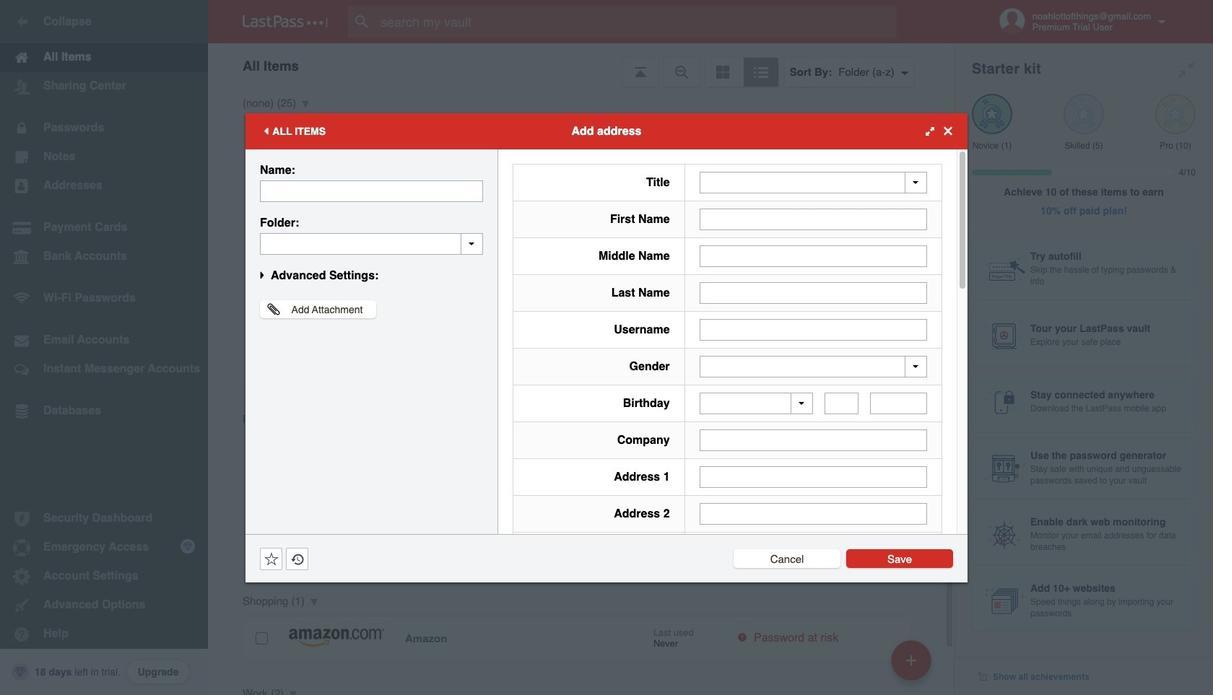 Task type: vqa. For each thing, say whether or not it's contained in the screenshot.
Main content main content
no



Task type: locate. For each thing, give the bounding box(es) containing it.
None text field
[[700, 319, 928, 341], [871, 393, 928, 415], [700, 430, 928, 452], [700, 467, 928, 488], [700, 504, 928, 525], [700, 319, 928, 341], [871, 393, 928, 415], [700, 430, 928, 452], [700, 467, 928, 488], [700, 504, 928, 525]]

main navigation navigation
[[0, 0, 208, 696]]

None text field
[[260, 180, 483, 202], [700, 208, 928, 230], [260, 233, 483, 255], [700, 245, 928, 267], [700, 282, 928, 304], [825, 393, 859, 415], [260, 180, 483, 202], [700, 208, 928, 230], [260, 233, 483, 255], [700, 245, 928, 267], [700, 282, 928, 304], [825, 393, 859, 415]]

search my vault text field
[[348, 6, 925, 38]]

dialog
[[246, 113, 968, 696]]

lastpass image
[[243, 15, 328, 28]]

new item navigation
[[886, 636, 941, 696]]

Search search field
[[348, 6, 925, 38]]

new item image
[[907, 656, 917, 666]]

vault options navigation
[[208, 43, 955, 87]]



